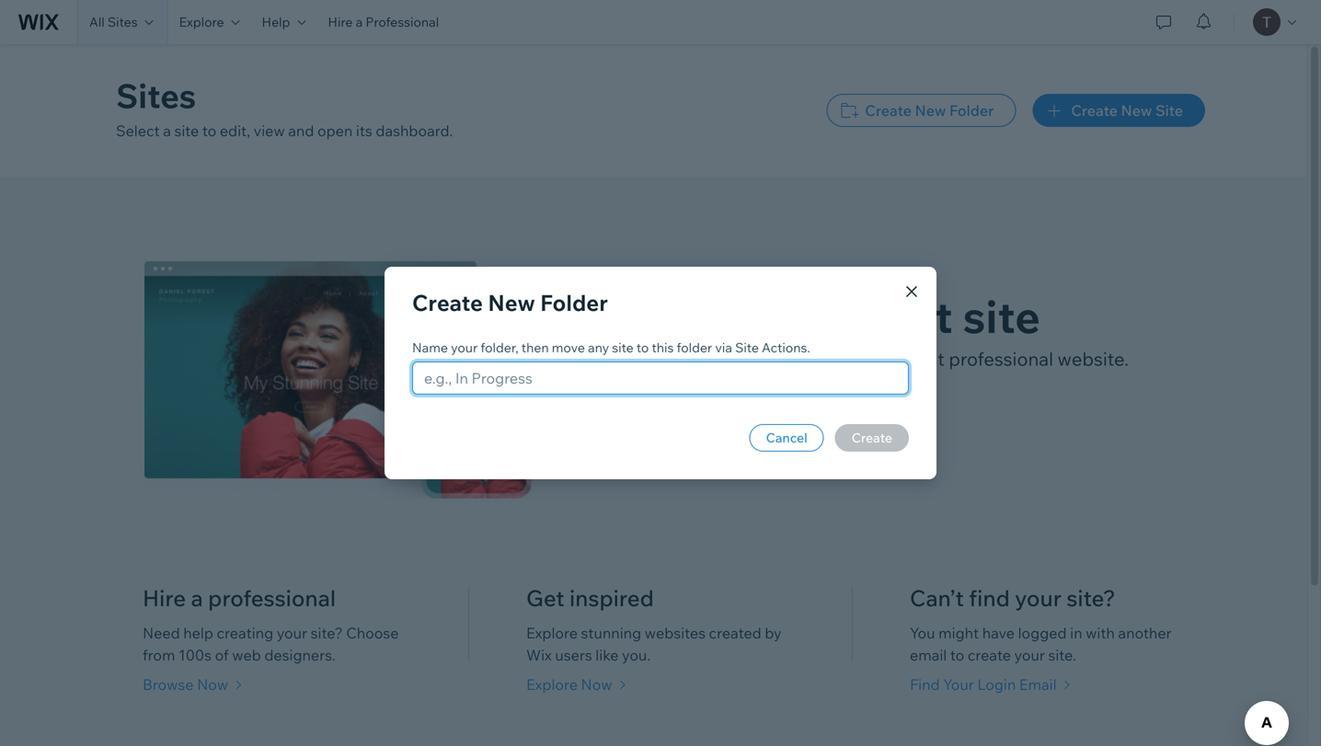 Task type: vqa. For each thing, say whether or not it's contained in the screenshot.


Task type: describe. For each thing, give the bounding box(es) containing it.
0 vertical spatial sites
[[108, 14, 138, 30]]

web
[[232, 646, 261, 665]]

edit,
[[220, 121, 250, 140]]

explore for explore now
[[526, 676, 578, 694]]

creating inside need help creating your site? choose from 100s of web designers.
[[217, 624, 274, 642]]

folder
[[677, 340, 713, 356]]

help
[[183, 624, 213, 642]]

find your login email
[[910, 676, 1057, 694]]

via
[[715, 340, 733, 356]]

move
[[552, 340, 585, 356]]

can't find your site?
[[910, 584, 1116, 612]]

with
[[1086, 624, 1115, 642]]

0 horizontal spatial create new folder
[[412, 289, 608, 317]]

100s
[[179, 646, 212, 665]]

create
[[968, 646, 1012, 665]]

login
[[978, 676, 1016, 694]]

site for a
[[174, 121, 199, 140]]

cancel
[[766, 430, 808, 446]]

this
[[652, 340, 674, 356]]

0 vertical spatial site
[[1156, 101, 1184, 120]]

can't
[[910, 584, 964, 612]]

have
[[983, 624, 1015, 642]]

hire for hire a professional
[[328, 14, 353, 30]]

need
[[143, 624, 180, 642]]

create new folder inside button
[[865, 101, 994, 120]]

hire a professional
[[143, 584, 336, 612]]

explore stunning websites created by wix users like you.
[[526, 624, 782, 665]]

view
[[254, 121, 285, 140]]

name your folder, then move any site to this folder via site actions.
[[412, 340, 811, 356]]

site? inside need help creating your site? choose from 100s of web designers.
[[311, 624, 343, 642]]

help button
[[251, 0, 317, 44]]

creating inside create your first site you're on your way to creating your first professional website.
[[794, 347, 864, 370]]

0 horizontal spatial folder
[[540, 289, 608, 317]]

now for inspired
[[581, 676, 613, 694]]

new inside create new folder button
[[915, 101, 947, 120]]

choose
[[346, 624, 399, 642]]

another
[[1119, 624, 1172, 642]]

1 horizontal spatial site
[[612, 340, 634, 356]]

create your first site you're on your way to creating your first professional website.
[[608, 289, 1129, 370]]

website.
[[1058, 347, 1129, 370]]

all sites
[[89, 14, 138, 30]]

now for a
[[197, 676, 228, 694]]

sites select a site to edit, view and open its dashboard.
[[116, 75, 453, 140]]

actions.
[[762, 340, 811, 356]]

email
[[910, 646, 947, 665]]

you might have logged in with another email to create your site.
[[910, 624, 1172, 665]]

on
[[666, 347, 688, 370]]

select
[[116, 121, 160, 140]]

stunning
[[581, 624, 642, 642]]

way
[[734, 347, 768, 370]]

its
[[356, 121, 373, 140]]

designers.
[[264, 646, 336, 665]]

site for first
[[963, 289, 1041, 344]]

wix
[[526, 646, 552, 665]]

inspired
[[570, 584, 654, 612]]

explore now
[[526, 676, 613, 694]]

0 vertical spatial create new site button
[[1033, 94, 1206, 127]]

professional
[[366, 14, 439, 30]]

2 vertical spatial site
[[742, 413, 770, 432]]

a for hire a professional
[[191, 584, 203, 612]]

site.
[[1049, 646, 1077, 665]]

0 horizontal spatial create new site button
[[608, 403, 798, 442]]

help
[[262, 14, 290, 30]]



Task type: locate. For each thing, give the bounding box(es) containing it.
to inside "sites select a site to edit, view and open its dashboard."
[[202, 121, 217, 140]]

you're
[[608, 347, 662, 370]]

1 horizontal spatial create new site button
[[1033, 94, 1206, 127]]

to left edit,
[[202, 121, 217, 140]]

1 horizontal spatial hire
[[328, 14, 353, 30]]

0 vertical spatial hire
[[328, 14, 353, 30]]

cancel button
[[750, 424, 824, 452]]

site
[[174, 121, 199, 140], [963, 289, 1041, 344], [612, 340, 634, 356]]

site?
[[1067, 584, 1116, 612], [311, 624, 343, 642]]

explore
[[179, 14, 224, 30], [526, 624, 578, 642], [526, 676, 578, 694]]

1 vertical spatial create new site button
[[608, 403, 798, 442]]

2 now from the left
[[581, 676, 613, 694]]

in
[[1071, 624, 1083, 642]]

name
[[412, 340, 448, 356]]

sites
[[108, 14, 138, 30], [116, 75, 196, 116]]

to inside you might have logged in with another email to create your site.
[[951, 646, 965, 665]]

0 horizontal spatial professional
[[208, 584, 336, 612]]

2 vertical spatial explore
[[526, 676, 578, 694]]

hire a professional link
[[317, 0, 450, 44]]

1 horizontal spatial professional
[[949, 347, 1054, 370]]

hire right help button
[[328, 14, 353, 30]]

get inspired
[[526, 584, 654, 612]]

1 vertical spatial folder
[[540, 289, 608, 317]]

created
[[709, 624, 762, 642]]

a for hire a professional
[[356, 14, 363, 30]]

now down of
[[197, 676, 228, 694]]

0 vertical spatial create new site
[[1072, 101, 1184, 120]]

and
[[288, 121, 314, 140]]

browse now
[[143, 676, 228, 694]]

need help creating your site? choose from 100s of web designers.
[[143, 624, 399, 665]]

a up 'help'
[[191, 584, 203, 612]]

0 vertical spatial site?
[[1067, 584, 1116, 612]]

to inside create your first site you're on your way to creating your first professional website.
[[772, 347, 789, 370]]

1 horizontal spatial now
[[581, 676, 613, 694]]

creating up "web"
[[217, 624, 274, 642]]

folder inside button
[[950, 101, 994, 120]]

browse
[[143, 676, 194, 694]]

create new folder button
[[827, 94, 1016, 127]]

first
[[866, 289, 953, 344], [911, 347, 945, 370]]

your
[[760, 289, 856, 344], [451, 340, 478, 356], [692, 347, 730, 370], [869, 347, 907, 370], [1015, 584, 1062, 612], [277, 624, 307, 642], [1015, 646, 1045, 665]]

1 horizontal spatial creating
[[794, 347, 864, 370]]

2 vertical spatial a
[[191, 584, 203, 612]]

now
[[197, 676, 228, 694], [581, 676, 613, 694]]

create new site button
[[1033, 94, 1206, 127], [608, 403, 798, 442]]

explore inside explore stunning websites created by wix users like you.
[[526, 624, 578, 642]]

1 horizontal spatial site?
[[1067, 584, 1116, 612]]

get
[[526, 584, 565, 612]]

0 horizontal spatial hire
[[143, 584, 186, 612]]

all
[[89, 14, 105, 30]]

logged
[[1019, 624, 1067, 642]]

to right way
[[772, 347, 789, 370]]

2 horizontal spatial site
[[963, 289, 1041, 344]]

Name your folder, then move any site to this folder via Site Actions. field
[[419, 363, 903, 394]]

0 horizontal spatial a
[[163, 121, 171, 140]]

explore up wix
[[526, 624, 578, 642]]

of
[[215, 646, 229, 665]]

your inside need help creating your site? choose from 100s of web designers.
[[277, 624, 307, 642]]

to
[[202, 121, 217, 140], [637, 340, 649, 356], [772, 347, 789, 370], [951, 646, 965, 665]]

creating
[[794, 347, 864, 370], [217, 624, 274, 642]]

find
[[910, 676, 940, 694]]

to down might
[[951, 646, 965, 665]]

1 horizontal spatial folder
[[950, 101, 994, 120]]

your inside you might have logged in with another email to create your site.
[[1015, 646, 1045, 665]]

you
[[910, 624, 936, 642]]

explore for explore stunning websites created by wix users like you.
[[526, 624, 578, 642]]

explore left help
[[179, 14, 224, 30]]

site? up with
[[1067, 584, 1116, 612]]

hire
[[328, 14, 353, 30], [143, 584, 186, 612]]

0 vertical spatial a
[[356, 14, 363, 30]]

1 horizontal spatial create new site
[[1072, 101, 1184, 120]]

0 horizontal spatial site?
[[311, 624, 343, 642]]

hire up need
[[143, 584, 186, 612]]

create inside create your first site you're on your way to creating your first professional website.
[[608, 289, 750, 344]]

professional inside create your first site you're on your way to creating your first professional website.
[[949, 347, 1054, 370]]

create new site
[[1072, 101, 1184, 120], [658, 413, 770, 432]]

sites inside "sites select a site to edit, view and open its dashboard."
[[116, 75, 196, 116]]

create
[[865, 101, 912, 120], [1072, 101, 1118, 120], [608, 289, 750, 344], [412, 289, 483, 317], [658, 413, 705, 432]]

from
[[143, 646, 175, 665]]

0 vertical spatial create new folder
[[865, 101, 994, 120]]

open
[[318, 121, 353, 140]]

1 vertical spatial a
[[163, 121, 171, 140]]

hire a professional
[[328, 14, 439, 30]]

1 vertical spatial hire
[[143, 584, 186, 612]]

1 vertical spatial create new folder
[[412, 289, 608, 317]]

0 horizontal spatial site
[[174, 121, 199, 140]]

0 horizontal spatial now
[[197, 676, 228, 694]]

site
[[1156, 101, 1184, 120], [735, 340, 759, 356], [742, 413, 770, 432]]

by
[[765, 624, 782, 642]]

creating right way
[[794, 347, 864, 370]]

sites up select at the top left
[[116, 75, 196, 116]]

any
[[588, 340, 609, 356]]

1 vertical spatial site
[[735, 340, 759, 356]]

folder
[[950, 101, 994, 120], [540, 289, 608, 317]]

1 vertical spatial professional
[[208, 584, 336, 612]]

0 horizontal spatial creating
[[217, 624, 274, 642]]

your
[[944, 676, 975, 694]]

1 horizontal spatial a
[[191, 584, 203, 612]]

now down like
[[581, 676, 613, 694]]

you.
[[622, 646, 651, 665]]

new
[[915, 101, 947, 120], [1122, 101, 1153, 120], [488, 289, 535, 317], [708, 413, 739, 432]]

0 vertical spatial creating
[[794, 347, 864, 370]]

a left professional
[[356, 14, 363, 30]]

a inside "sites select a site to edit, view and open its dashboard."
[[163, 121, 171, 140]]

0 vertical spatial folder
[[950, 101, 994, 120]]

1 vertical spatial site?
[[311, 624, 343, 642]]

1 vertical spatial explore
[[526, 624, 578, 642]]

sites right all
[[108, 14, 138, 30]]

create inside create new folder button
[[865, 101, 912, 120]]

1 vertical spatial sites
[[116, 75, 196, 116]]

to left this
[[637, 340, 649, 356]]

then
[[522, 340, 549, 356]]

0 vertical spatial explore
[[179, 14, 224, 30]]

dashboard.
[[376, 121, 453, 140]]

hire for hire a professional
[[143, 584, 186, 612]]

explore for explore
[[179, 14, 224, 30]]

like
[[596, 646, 619, 665]]

a
[[356, 14, 363, 30], [163, 121, 171, 140], [191, 584, 203, 612]]

folder,
[[481, 340, 519, 356]]

1 horizontal spatial create new folder
[[865, 101, 994, 120]]

site inside "sites select a site to edit, view and open its dashboard."
[[174, 121, 199, 140]]

explore down wix
[[526, 676, 578, 694]]

0 vertical spatial professional
[[949, 347, 1054, 370]]

1 vertical spatial first
[[911, 347, 945, 370]]

a right select at the top left
[[163, 121, 171, 140]]

2 horizontal spatial a
[[356, 14, 363, 30]]

websites
[[645, 624, 706, 642]]

1 vertical spatial create new site
[[658, 413, 770, 432]]

site inside create your first site you're on your way to creating your first professional website.
[[963, 289, 1041, 344]]

might
[[939, 624, 979, 642]]

0 horizontal spatial create new site
[[658, 413, 770, 432]]

create new folder
[[865, 101, 994, 120], [412, 289, 608, 317]]

professional
[[949, 347, 1054, 370], [208, 584, 336, 612]]

site? up designers.
[[311, 624, 343, 642]]

1 vertical spatial creating
[[217, 624, 274, 642]]

1 now from the left
[[197, 676, 228, 694]]

email
[[1020, 676, 1057, 694]]

users
[[555, 646, 592, 665]]

0 vertical spatial first
[[866, 289, 953, 344]]

find
[[969, 584, 1010, 612]]



